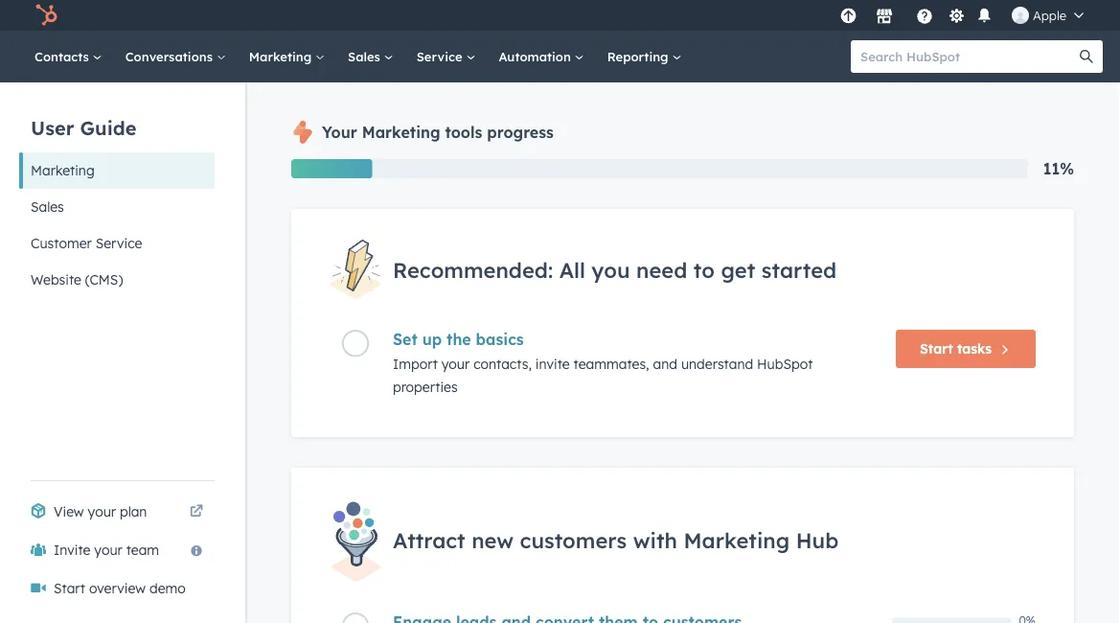 Task type: vqa. For each thing, say whether or not it's contained in the screenshot.
JACOB SIMON image at the top of page
no



Task type: locate. For each thing, give the bounding box(es) containing it.
website (cms)
[[31, 271, 123, 288]]

marketing left hub
[[684, 527, 790, 553]]

marketing
[[249, 48, 315, 64], [362, 123, 441, 142], [31, 162, 95, 179], [684, 527, 790, 553]]

your down the at the left bottom of page
[[442, 356, 470, 373]]

plan
[[120, 503, 147, 520]]

start down 'invite'
[[54, 580, 85, 597]]

0 horizontal spatial sales
[[31, 198, 64, 215]]

conversations link
[[114, 31, 238, 82]]

start left tasks on the bottom right of page
[[920, 341, 954, 357]]

1 vertical spatial service
[[96, 235, 142, 252]]

1 vertical spatial your
[[88, 503, 116, 520]]

sales button
[[19, 189, 215, 225]]

service link
[[405, 31, 487, 82]]

0 vertical spatial sales
[[348, 48, 384, 64]]

0 horizontal spatial start
[[54, 580, 85, 597]]

website
[[31, 271, 81, 288]]

11%
[[1044, 159, 1075, 178]]

apple lee image
[[1012, 7, 1030, 24]]

service inside button
[[96, 235, 142, 252]]

start
[[920, 341, 954, 357], [54, 580, 85, 597]]

service down sales "button"
[[96, 235, 142, 252]]

sales
[[348, 48, 384, 64], [31, 198, 64, 215]]

1 horizontal spatial start
[[920, 341, 954, 357]]

1 horizontal spatial sales
[[348, 48, 384, 64]]

apple button
[[1001, 0, 1096, 31]]

marketing down user
[[31, 162, 95, 179]]

your inside button
[[94, 542, 122, 558]]

hubspot image
[[35, 4, 58, 27]]

2 vertical spatial your
[[94, 542, 122, 558]]

upgrade image
[[840, 8, 858, 25]]

1 vertical spatial start
[[54, 580, 85, 597]]

started
[[762, 256, 837, 283]]

set up the basics import your contacts, invite teammates, and understand hubspot properties
[[393, 330, 813, 396]]

need
[[637, 256, 688, 283]]

teammates,
[[574, 356, 650, 373]]

0 vertical spatial start
[[920, 341, 954, 357]]

0 vertical spatial your
[[442, 356, 470, 373]]

marketing link
[[238, 31, 337, 82]]

your left the team
[[94, 542, 122, 558]]

service
[[417, 48, 466, 64], [96, 235, 142, 252]]

attract new customers with marketing hub
[[393, 527, 839, 553]]

start tasks button
[[896, 330, 1036, 368]]

1 vertical spatial sales
[[31, 198, 64, 215]]

start for start overview demo
[[54, 580, 85, 597]]

(cms)
[[85, 271, 123, 288]]

search image
[[1080, 50, 1094, 63]]

service right sales 'link'
[[417, 48, 466, 64]]

hubspot link
[[23, 4, 72, 27]]

sales up customer
[[31, 198, 64, 215]]

1 horizontal spatial service
[[417, 48, 466, 64]]

sales right the marketing link
[[348, 48, 384, 64]]

start inside button
[[920, 341, 954, 357]]

settings link
[[945, 5, 969, 25]]

customer service
[[31, 235, 142, 252]]

user
[[31, 116, 74, 139]]

start overview demo
[[54, 580, 186, 597]]

sales inside 'link'
[[348, 48, 384, 64]]

your left "plan"
[[88, 503, 116, 520]]

customer
[[31, 235, 92, 252]]

apple menu
[[835, 0, 1098, 31]]

0 horizontal spatial service
[[96, 235, 142, 252]]

sales link
[[337, 31, 405, 82]]

up
[[422, 330, 442, 349]]

marketing inside button
[[31, 162, 95, 179]]

apple
[[1033, 7, 1067, 23]]

contacts
[[35, 48, 93, 64]]

invite your team button
[[19, 531, 215, 569]]

your for team
[[94, 542, 122, 558]]

reporting link
[[596, 31, 694, 82]]

hubspot
[[757, 356, 813, 373]]

set up the basics button
[[393, 330, 881, 349]]

basics
[[476, 330, 524, 349]]

marketing right your
[[362, 123, 441, 142]]

sales inside "button"
[[31, 198, 64, 215]]

guide
[[80, 116, 137, 139]]

view
[[54, 503, 84, 520]]

contacts,
[[474, 356, 532, 373]]

marketplaces button
[[865, 0, 905, 31]]

your
[[322, 123, 357, 142]]

your
[[442, 356, 470, 373], [88, 503, 116, 520], [94, 542, 122, 558]]

automation link
[[487, 31, 596, 82]]

notifications button
[[973, 5, 997, 25]]



Task type: describe. For each thing, give the bounding box(es) containing it.
and
[[653, 356, 678, 373]]

0 vertical spatial service
[[417, 48, 466, 64]]

upgrade link
[[837, 5, 861, 25]]

recommended: all you need to get started
[[393, 256, 837, 283]]

properties
[[393, 379, 458, 396]]

contacts link
[[23, 31, 114, 82]]

tools
[[445, 123, 483, 142]]

invite your team
[[54, 542, 159, 558]]

your marketing tools progress
[[322, 123, 554, 142]]

view your plan
[[54, 503, 147, 520]]

start for start tasks
[[920, 341, 954, 357]]

help button
[[909, 5, 941, 26]]

website (cms) button
[[19, 262, 215, 298]]

user guide
[[31, 116, 137, 139]]

marketing left sales 'link'
[[249, 48, 315, 64]]

link opens in a new window image
[[190, 500, 203, 523]]

marketplaces image
[[876, 9, 893, 26]]

start tasks
[[920, 341, 992, 357]]

automation
[[499, 48, 575, 64]]

overview
[[89, 580, 146, 597]]

conversations
[[125, 48, 216, 64]]

get
[[721, 256, 756, 283]]

demo
[[149, 580, 186, 597]]

invite
[[536, 356, 570, 373]]

customers
[[520, 527, 627, 553]]

marketing button
[[19, 152, 215, 189]]

your inside set up the basics import your contacts, invite teammates, and understand hubspot properties
[[442, 356, 470, 373]]

all
[[560, 256, 586, 283]]

team
[[126, 542, 159, 558]]

with
[[633, 527, 678, 553]]

your marketing tools progress progress bar
[[291, 159, 373, 178]]

progress
[[487, 123, 554, 142]]

understand
[[682, 356, 754, 373]]

your for plan
[[88, 503, 116, 520]]

invite
[[54, 542, 91, 558]]

Search HubSpot search field
[[851, 40, 1086, 73]]

reporting
[[608, 48, 672, 64]]

new
[[472, 527, 514, 553]]

set
[[393, 330, 418, 349]]

the
[[447, 330, 471, 349]]

notifications image
[[976, 8, 994, 25]]

help image
[[916, 9, 934, 26]]

recommended:
[[393, 256, 553, 283]]

tasks
[[958, 341, 992, 357]]

settings image
[[949, 8, 966, 25]]

start overview demo link
[[19, 569, 215, 608]]

to
[[694, 256, 715, 283]]

hub
[[796, 527, 839, 553]]

link opens in a new window image
[[190, 505, 203, 519]]

search button
[[1071, 40, 1103, 73]]

user guide views element
[[19, 82, 215, 298]]

you
[[592, 256, 630, 283]]

customer service button
[[19, 225, 215, 262]]

view your plan link
[[19, 493, 215, 531]]

import
[[393, 356, 438, 373]]

attract
[[393, 527, 466, 553]]



